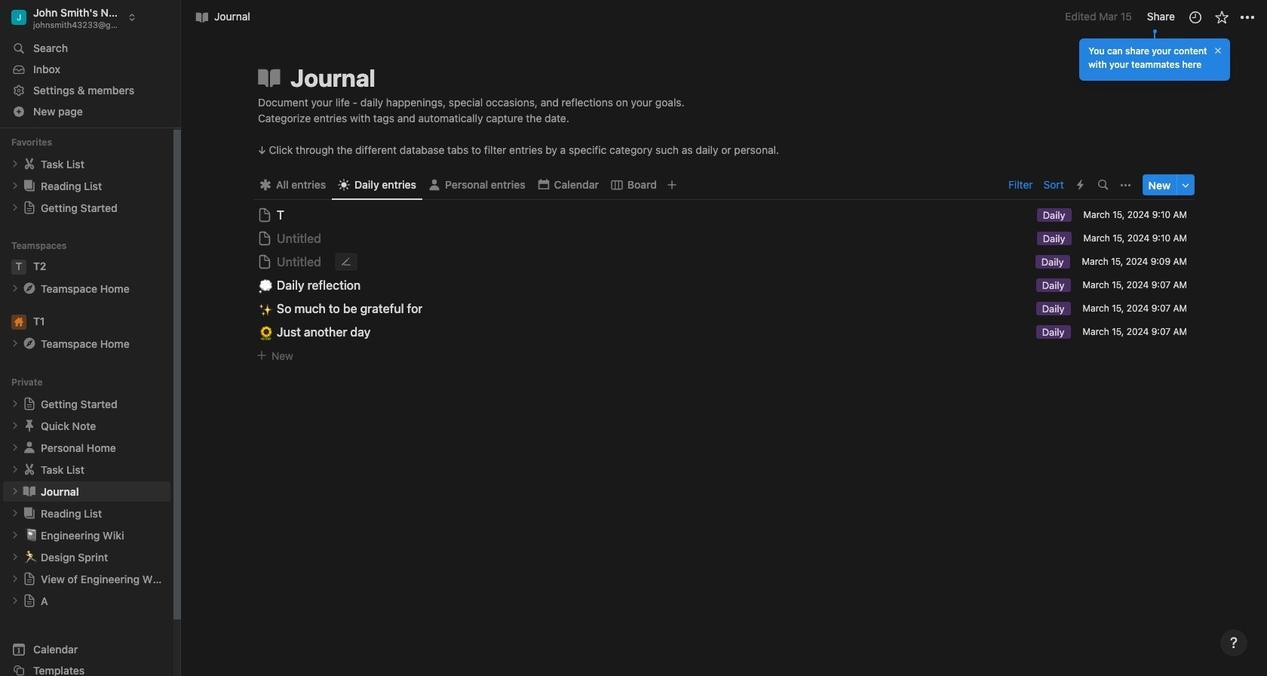 Task type: locate. For each thing, give the bounding box(es) containing it.
change page icon image for 6th open image from the top
[[22, 484, 37, 499]]

📓 image
[[24, 526, 38, 544]]

change page icon image for 7th open image from the bottom of the page
[[22, 281, 37, 296]]

6 open image from the top
[[11, 487, 20, 496]]

t image
[[11, 259, 26, 275]]

change page icon image
[[256, 64, 283, 91], [22, 156, 37, 172], [22, 178, 37, 193], [23, 201, 36, 215], [22, 281, 37, 296], [22, 336, 37, 351], [23, 397, 36, 411], [22, 418, 37, 433], [22, 440, 37, 455], [22, 462, 37, 477], [22, 484, 37, 499], [22, 506, 37, 521], [23, 572, 36, 586], [23, 594, 36, 608]]

tab
[[254, 175, 332, 196], [332, 175, 423, 196], [423, 175, 532, 196], [532, 175, 605, 196], [605, 175, 663, 196]]

change page icon image for fourth open image from the bottom
[[22, 462, 37, 477]]

change page icon image for sixth open image from the bottom
[[22, 336, 37, 351]]

updates image
[[1188, 9, 1203, 25]]

change page icon image for fifth open icon from the top
[[22, 506, 37, 521]]

change page icon image for fourth open icon
[[22, 418, 37, 433]]

7 open image from the top
[[11, 531, 20, 540]]

edit image
[[341, 257, 352, 267]]

3 open image from the top
[[11, 339, 20, 348]]

change page icon image for seventh open icon from the bottom of the page
[[22, 156, 37, 172]]

2 open image from the top
[[11, 181, 20, 190]]

open image
[[11, 159, 20, 169], [11, 181, 20, 190], [11, 399, 20, 409], [11, 421, 20, 430], [11, 509, 20, 518], [11, 575, 20, 584], [11, 596, 20, 606]]

change page icon image for 6th open icon from the top of the page
[[23, 572, 36, 586]]

change page icon image for 7th open icon from the top of the page
[[23, 594, 36, 608]]

5 tab from the left
[[605, 175, 663, 196]]

change page icon image for 5th open image from the bottom
[[22, 440, 37, 455]]

tab list
[[254, 170, 1005, 200]]

4 tab from the left
[[532, 175, 605, 196]]

open image
[[11, 203, 20, 212], [11, 284, 20, 293], [11, 339, 20, 348], [11, 443, 20, 452], [11, 465, 20, 474], [11, 487, 20, 496], [11, 531, 20, 540], [11, 553, 20, 562]]

create and view automations image
[[1078, 180, 1085, 190]]

8 open image from the top
[[11, 553, 20, 562]]

💭 image
[[259, 276, 273, 295]]

1 tab from the left
[[254, 175, 332, 196]]

3 tab from the left
[[423, 175, 532, 196]]



Task type: vqa. For each thing, say whether or not it's contained in the screenshot.
Next Month Image
no



Task type: describe. For each thing, give the bounding box(es) containing it.
🏃 image
[[24, 548, 38, 566]]

4 open image from the top
[[11, 443, 20, 452]]

change page icon image for eighth open image from the bottom
[[23, 201, 36, 215]]

7 open image from the top
[[11, 596, 20, 606]]

🌻 image
[[259, 323, 273, 342]]

2 open image from the top
[[11, 284, 20, 293]]

change page icon image for 5th open icon from the bottom of the page
[[23, 397, 36, 411]]

5 open image from the top
[[11, 465, 20, 474]]

✨ image
[[259, 299, 273, 318]]

1 open image from the top
[[11, 203, 20, 212]]

3 open image from the top
[[11, 399, 20, 409]]

change page icon image for 2nd open icon from the top
[[22, 178, 37, 193]]

1 open image from the top
[[11, 159, 20, 169]]

5 open image from the top
[[11, 509, 20, 518]]

6 open image from the top
[[11, 575, 20, 584]]

favorite image
[[1215, 9, 1230, 25]]

2 tab from the left
[[332, 175, 423, 196]]

4 open image from the top
[[11, 421, 20, 430]]



